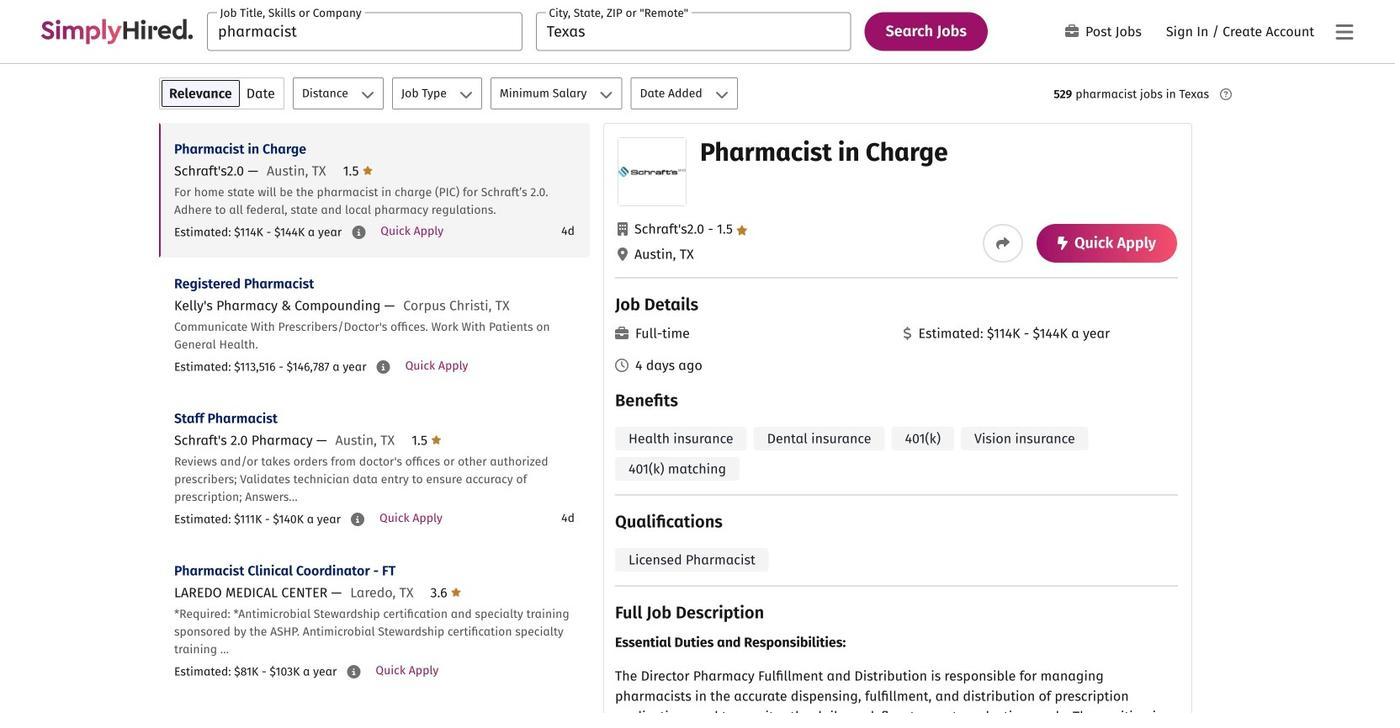 Task type: locate. For each thing, give the bounding box(es) containing it.
2 horizontal spatial star image
[[737, 225, 748, 235]]

job salary disclaimer image
[[351, 513, 365, 526], [347, 665, 361, 679]]

star image for topmost 1.5 out of 5 stars element
[[363, 164, 373, 177]]

0 horizontal spatial 1.5 out of 5 stars element
[[343, 163, 373, 179]]

clock image
[[615, 359, 629, 372]]

2 horizontal spatial 1.5 out of 5 stars element
[[705, 221, 748, 237]]

list
[[159, 123, 590, 713]]

share this job image
[[997, 237, 1010, 250]]

location dot image
[[618, 248, 628, 261]]

0 horizontal spatial star image
[[363, 164, 373, 177]]

building image
[[618, 222, 628, 236]]

main menu image
[[1337, 22, 1354, 42]]

None field
[[207, 12, 523, 51], [536, 12, 852, 51], [207, 12, 523, 51], [536, 12, 852, 51]]

0 vertical spatial job salary disclaimer image
[[352, 226, 366, 239]]

company logo for schraft&#39;s2.0 image
[[619, 138, 686, 205]]

1 horizontal spatial star image
[[451, 586, 461, 599]]

briefcase image
[[615, 327, 629, 340]]

star image
[[363, 164, 373, 177], [737, 225, 748, 235], [451, 586, 461, 599]]

0 vertical spatial job salary disclaimer image
[[351, 513, 365, 526]]

star image for 3.6 out of 5 stars element
[[451, 586, 461, 599]]

job salary disclaimer image
[[352, 226, 366, 239], [377, 360, 390, 374]]

1 vertical spatial job salary disclaimer image
[[377, 360, 390, 374]]

None text field
[[207, 12, 523, 51], [536, 12, 852, 51], [207, 12, 523, 51], [536, 12, 852, 51]]

1.5 out of 5 stars element inside pharmacist in charge element
[[705, 221, 748, 237]]

1.5 out of 5 stars element
[[343, 163, 373, 179], [705, 221, 748, 237], [412, 432, 441, 448]]

star image
[[431, 433, 441, 447]]

1 vertical spatial star image
[[737, 225, 748, 235]]

0 vertical spatial 1.5 out of 5 stars element
[[343, 163, 373, 179]]

0 vertical spatial star image
[[363, 164, 373, 177]]

2 vertical spatial star image
[[451, 586, 461, 599]]

2 vertical spatial 1.5 out of 5 stars element
[[412, 432, 441, 448]]

1 vertical spatial job salary disclaimer image
[[347, 665, 361, 679]]

1 vertical spatial 1.5 out of 5 stars element
[[705, 221, 748, 237]]

1 horizontal spatial job salary disclaimer image
[[377, 360, 390, 374]]

3.6 out of 5 stars element
[[431, 585, 461, 601]]

job salary disclaimer image for 3.6 out of 5 stars element
[[347, 665, 361, 679]]



Task type: describe. For each thing, give the bounding box(es) containing it.
0 horizontal spatial job salary disclaimer image
[[352, 226, 366, 239]]

briefcase image
[[1066, 24, 1079, 38]]

job salary disclaimer image for 1.5 out of 5 stars element to the middle
[[351, 513, 365, 526]]

pharmacist in charge element
[[604, 123, 1193, 713]]

simplyhired logo image
[[40, 19, 194, 44]]

bolt lightning image
[[1058, 237, 1068, 250]]

sponsored jobs disclaimer image
[[1221, 88, 1233, 100]]

star image for 1.5 out of 5 stars element within pharmacist in charge element
[[737, 225, 748, 235]]

dollar sign image
[[904, 327, 912, 340]]

1 horizontal spatial 1.5 out of 5 stars element
[[412, 432, 441, 448]]



Task type: vqa. For each thing, say whether or not it's contained in the screenshot.
middle job salary disclaimer image
yes



